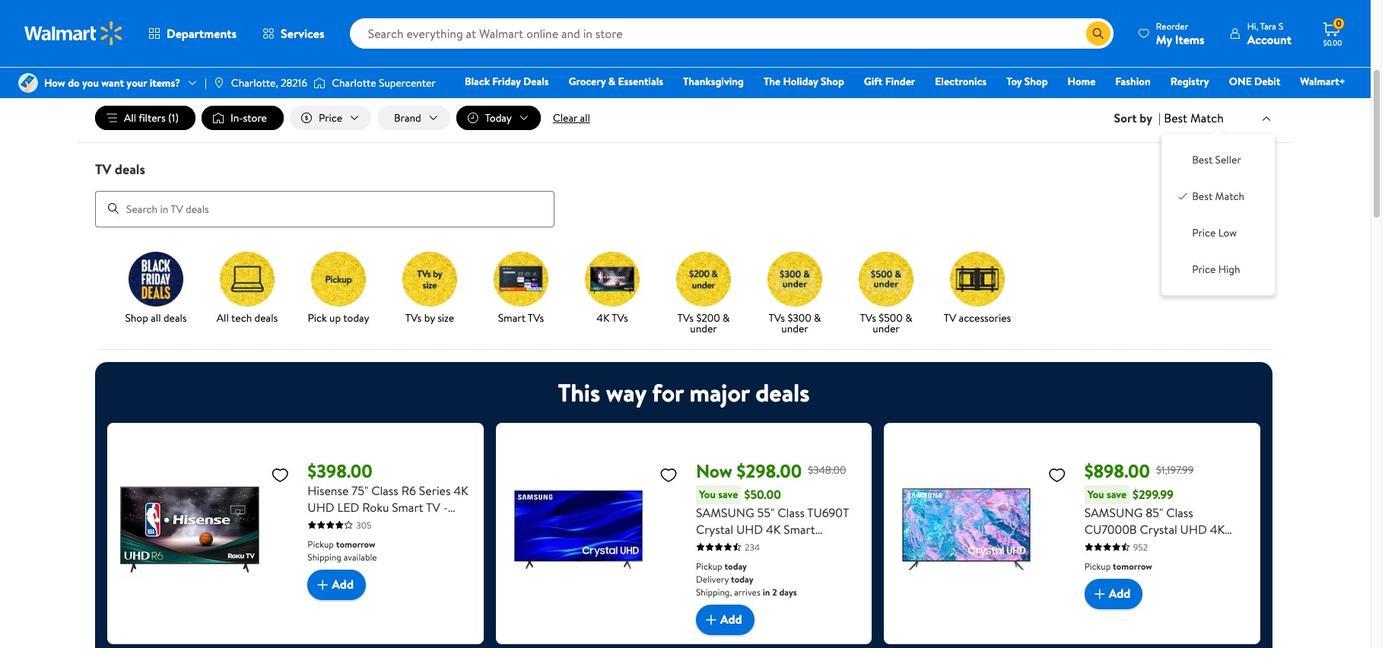 Task type: locate. For each thing, give the bounding box(es) containing it.
& right $300
[[814, 310, 821, 325]]

1 vertical spatial available
[[344, 550, 377, 563]]

add to cart image down shipping,
[[702, 611, 720, 629]]

0 horizontal spatial (new)
[[366, 515, 398, 532]]

add to cart image
[[314, 576, 332, 594], [1091, 585, 1109, 603], [702, 611, 720, 629]]

smart right 55"
[[784, 521, 815, 538]]

your
[[127, 75, 147, 90]]

all left filters
[[124, 110, 136, 126]]

all
[[124, 110, 136, 126], [217, 310, 229, 325]]

store.
[[851, 33, 874, 46]]

-
[[443, 499, 448, 515], [750, 538, 754, 554]]

television up pickup tomorrow
[[1119, 538, 1169, 554]]

tvs $500 & under link
[[847, 251, 926, 337]]

&
[[608, 74, 616, 89], [723, 310, 730, 325], [814, 310, 821, 325], [905, 310, 912, 325]]

today
[[343, 310, 369, 325], [725, 560, 747, 573], [731, 573, 754, 585]]

tvs $200 & under
[[677, 310, 730, 336]]

1 horizontal spatial all
[[217, 310, 229, 325]]

0 vertical spatial best
[[1164, 109, 1188, 126]]

items
[[1175, 31, 1205, 48]]

2 crystal from the left
[[1140, 521, 1177, 538]]

tomorrow down 305
[[336, 538, 375, 550]]

0 vertical spatial all
[[580, 110, 590, 126]]

 image for charlotte supercenter
[[314, 75, 326, 91]]

sort by |
[[1114, 110, 1161, 126]]

0 horizontal spatial  image
[[18, 73, 38, 93]]

sort
[[1114, 110, 1137, 126]]

shop right toy
[[1025, 74, 1048, 89]]

0 horizontal spatial add
[[332, 576, 354, 593]]

uhd inside $398.00 hisense 75" class r6 series 4k uhd led roku smart tv - 75r6030k (new)
[[308, 499, 334, 515]]

0 horizontal spatial pickup
[[308, 538, 334, 550]]

brand button
[[377, 106, 450, 130]]

tomorrow
[[336, 538, 375, 550], [1113, 560, 1152, 573]]

all tech deals image
[[220, 251, 275, 306]]

tomorrow for pickup tomorrow
[[1113, 560, 1152, 573]]

tara
[[1260, 19, 1277, 32]]

by left size
[[424, 310, 435, 325]]

- inside you save $50.00 samsung 55" class tu690t crystal uhd 4k smart television - un55tu690tfxza (new)
[[750, 538, 754, 554]]

0 vertical spatial match
[[1190, 109, 1224, 126]]

1 horizontal spatial samsung
[[1085, 504, 1143, 521]]

1 horizontal spatial (new)
[[696, 554, 728, 571]]

you inside you save $50.00 samsung 55" class tu690t crystal uhd 4k smart television - un55tu690tfxza (new)
[[699, 487, 716, 502]]

0 horizontal spatial samsung
[[696, 504, 754, 521]]

1 vertical spatial (new)
[[696, 554, 728, 571]]

tvs inside tvs $500 & under
[[860, 310, 876, 325]]

1 vertical spatial match
[[1215, 189, 1245, 204]]

| right the items?
[[205, 75, 207, 90]]

home link
[[1061, 73, 1103, 90]]

you down $898.00
[[1088, 487, 1104, 502]]

add button down shipping
[[308, 569, 366, 600]]

samsung for $898.00
[[1085, 504, 1143, 521]]

tvs inside tvs $300 & under
[[769, 310, 785, 325]]

- inside $398.00 hisense 75" class r6 series 4k uhd led roku smart tv - 75r6030k (new)
[[443, 499, 448, 515]]

smart for you save $50.00 samsung 55" class tu690t crystal uhd 4k smart television - un55tu690tfxza (new)
[[784, 521, 815, 538]]

all filters (1)
[[124, 110, 179, 126]]

black friday deals link
[[458, 73, 556, 90]]

4k inside the you save $299.99 samsung 85" class cu7000b crystal uhd 4k smart television un85cu7000bxza
[[1210, 521, 1225, 538]]

television inside the you save $299.99 samsung 85" class cu7000b crystal uhd 4k smart television un85cu7000bxza
[[1119, 538, 1169, 554]]

under down the tvs $200 & under 'image'
[[690, 321, 717, 336]]

3 tvs from the left
[[612, 310, 628, 325]]

tvs left size
[[405, 310, 422, 325]]

pickup
[[308, 538, 334, 550], [696, 560, 722, 573], [1085, 560, 1111, 573]]

search icon image
[[1092, 27, 1104, 40]]

2 horizontal spatial under
[[873, 321, 900, 336]]

4k right the series
[[454, 482, 468, 499]]

match down seller
[[1215, 189, 1245, 204]]

seller
[[1215, 152, 1241, 168]]

tv right r6
[[426, 499, 440, 515]]

pickup down cu7000b
[[1085, 560, 1111, 573]]

in-
[[231, 110, 243, 126]]

tvs inside tvs $200 & under
[[677, 310, 694, 325]]

uhd inside the you save $299.99 samsung 85" class cu7000b crystal uhd 4k smart television un85cu7000bxza
[[1180, 521, 1207, 538]]

under down tvs $500 & under image
[[873, 321, 900, 336]]

tv left accessories
[[944, 310, 956, 325]]

add to favorites list, samsung 55" class tu690t crystal uhd 4k smart television - un55tu690tfxza (new) image
[[660, 465, 678, 484]]

smart inside $398.00 hisense 75" class r6 series 4k uhd led roku smart tv - 75r6030k (new)
[[392, 499, 423, 515]]

today button
[[456, 106, 541, 130]]

add button for $898.00
[[1085, 579, 1143, 609]]

1 under from the left
[[690, 321, 717, 336]]

2 vertical spatial best
[[1192, 189, 1213, 204]]

shop all deals
[[125, 310, 187, 325]]

class for now
[[778, 504, 805, 521]]

$898.00
[[1085, 458, 1150, 484]]

under for $200
[[690, 321, 717, 336]]

$50.00
[[744, 486, 781, 503]]

high
[[1218, 262, 1240, 277]]

grocery
[[569, 74, 606, 89]]

(new) up delivery
[[696, 554, 728, 571]]

save down now
[[718, 487, 738, 502]]

television up delivery
[[696, 538, 747, 554]]

tvs down 4k tvs image
[[612, 310, 628, 325]]

under for $300
[[782, 321, 808, 336]]

the holiday shop
[[764, 74, 844, 89]]

1 you from the left
[[699, 487, 716, 502]]

one debit link
[[1222, 73, 1287, 90]]

0 vertical spatial tv
[[95, 160, 111, 179]]

tv inside $398.00 hisense 75" class r6 series 4k uhd led roku smart tv - 75r6030k (new)
[[426, 499, 440, 515]]

add down arrives
[[720, 611, 742, 628]]

1 horizontal spatial crystal
[[1140, 521, 1177, 538]]

tv inside search field
[[95, 160, 111, 179]]

0 horizontal spatial crystal
[[696, 521, 733, 538]]

tomorrow inside the pickup tomorrow shipping available
[[336, 538, 375, 550]]

deals inside shop all deals "link"
[[163, 310, 187, 325]]

services
[[281, 25, 325, 42]]

2 samsung from the left
[[1085, 504, 1143, 521]]

Search in TV deals search field
[[95, 191, 555, 227]]

best right best match radio
[[1192, 189, 1213, 204]]

4k right 85"
[[1210, 521, 1225, 538]]

add
[[332, 576, 354, 593], [1109, 585, 1131, 602], [720, 611, 742, 628]]

samsung left 55"
[[696, 504, 754, 521]]

deals right the tech
[[254, 310, 278, 325]]

1 horizontal spatial tv
[[426, 499, 440, 515]]

1 vertical spatial best match
[[1192, 189, 1245, 204]]

1 vertical spatial all
[[217, 310, 229, 325]]

class inside you save $50.00 samsung 55" class tu690t crystal uhd 4k smart television - un55tu690tfxza (new)
[[778, 504, 805, 521]]

under for $500
[[873, 321, 900, 336]]

shop down shop all deals image
[[125, 310, 148, 325]]

all inside button
[[580, 110, 590, 126]]

1 horizontal spatial class
[[778, 504, 805, 521]]

best match inside option group
[[1192, 189, 1245, 204]]

save inside the you save $299.99 samsung 85" class cu7000b crystal uhd 4k smart television un85cu7000bxza
[[1107, 487, 1127, 502]]

limited
[[497, 33, 527, 46]]

under inside tvs $500 & under
[[873, 321, 900, 336]]

gift finder
[[864, 74, 915, 89]]

1 horizontal spatial available
[[805, 33, 839, 46]]

best right sort by | on the right
[[1164, 109, 1188, 126]]

0 vertical spatial price
[[319, 110, 342, 126]]

0 horizontal spatial all
[[124, 110, 136, 126]]

all left the tech
[[217, 310, 229, 325]]

search image
[[107, 202, 119, 215]]

& right grocery
[[608, 74, 616, 89]]

0
[[1336, 17, 1342, 30]]

all for clear
[[580, 110, 590, 126]]

1 crystal from the left
[[696, 521, 733, 538]]

0 vertical spatial all
[[124, 110, 136, 126]]

pick up today image
[[311, 251, 366, 306]]

tvs $300 & under link
[[755, 251, 835, 337]]

deals down shop all deals image
[[163, 310, 187, 325]]

walmart+
[[1300, 74, 1346, 89]]

tvs $200 & under link
[[664, 251, 743, 337]]

& inside tvs $200 & under
[[723, 310, 730, 325]]

how
[[44, 75, 65, 90]]

1 vertical spatial by
[[424, 310, 435, 325]]

2 horizontal spatial shop
[[1025, 74, 1048, 89]]

0 vertical spatial best match
[[1164, 109, 1224, 126]]

2 vertical spatial tv
[[426, 499, 440, 515]]

1 vertical spatial tomorrow
[[1113, 560, 1152, 573]]

all
[[580, 110, 590, 126], [151, 310, 161, 325]]

1 horizontal spatial uhd
[[736, 521, 763, 538]]

2 under from the left
[[782, 321, 808, 336]]

clear all
[[553, 110, 590, 126]]

tvs left $300
[[769, 310, 785, 325]]

crystal up 952
[[1140, 521, 1177, 538]]

samsung inside the you save $299.99 samsung 85" class cu7000b crystal uhd 4k smart television un85cu7000bxza
[[1085, 504, 1143, 521]]

0 vertical spatial (new)
[[366, 515, 398, 532]]

$500
[[879, 310, 903, 325]]

under inside tvs $300 & under
[[782, 321, 808, 336]]

for
[[652, 375, 684, 409]]

0 horizontal spatial save
[[718, 487, 738, 502]]

2 tvs from the left
[[528, 310, 544, 325]]

uhd right 85"
[[1180, 521, 1207, 538]]

2 television from the left
[[1119, 538, 1169, 554]]

add to cart image down pickup tomorrow
[[1091, 585, 1109, 603]]

tv up "search" icon
[[95, 160, 111, 179]]

best match right best match radio
[[1192, 189, 1245, 204]]

2 you from the left
[[1088, 487, 1104, 502]]

1 horizontal spatial you
[[1088, 487, 1104, 502]]

uhd up "234" at bottom
[[736, 521, 763, 538]]

0 horizontal spatial shop
[[125, 310, 148, 325]]

samsung
[[696, 504, 754, 521], [1085, 504, 1143, 521]]

6 tvs from the left
[[860, 310, 876, 325]]

all tech deals link
[[208, 251, 287, 326]]

add down pickup tomorrow
[[1109, 585, 1131, 602]]

4 tvs from the left
[[677, 310, 694, 325]]

pickup up shipping,
[[696, 560, 722, 573]]

shop right holiday
[[821, 74, 844, 89]]

1 horizontal spatial pickup
[[696, 560, 722, 573]]

tvs down 'smart tvs' image
[[528, 310, 544, 325]]

add down shipping
[[332, 576, 354, 593]]

0 vertical spatial |
[[205, 75, 207, 90]]

0 horizontal spatial tv
[[95, 160, 111, 179]]

all tech deals
[[217, 310, 278, 325]]

0 horizontal spatial tomorrow
[[336, 538, 375, 550]]

TV deals search field
[[77, 160, 1294, 227]]

1 horizontal spatial under
[[782, 321, 808, 336]]

television for now
[[696, 538, 747, 554]]

you for now $298.00
[[699, 487, 716, 502]]

under down tvs $300 & under 'image'
[[782, 321, 808, 336]]

tvs inside tvs by size link
[[405, 310, 422, 325]]

4k tvs link
[[573, 251, 652, 326]]

tvs left $500
[[860, 310, 876, 325]]

1 horizontal spatial tomorrow
[[1113, 560, 1152, 573]]

sort and filter section element
[[77, 94, 1294, 142]]

class right 85"
[[1166, 504, 1193, 521]]

1 vertical spatial all
[[151, 310, 161, 325]]

samsung inside you save $50.00 samsung 55" class tu690t crystal uhd 4k smart television - un55tu690tfxza (new)
[[696, 504, 754, 521]]

now $298.00 $348.00
[[696, 458, 846, 484]]

tvs $200 & under image
[[676, 251, 731, 306]]

smart right roku
[[392, 499, 423, 515]]

Best Match radio
[[1177, 189, 1189, 201]]

today left in at the bottom right
[[731, 573, 754, 585]]

1 horizontal spatial  image
[[314, 75, 326, 91]]

1 horizontal spatial add
[[720, 611, 742, 628]]

2 vertical spatial price
[[1192, 262, 1216, 277]]

last.
[[629, 33, 645, 46]]

tvs $500 & under image
[[859, 251, 914, 306]]

today right 'up'
[[343, 310, 369, 325]]

price left 'high'
[[1192, 262, 1216, 277]]

uhd
[[308, 499, 334, 515], [736, 521, 763, 538], [1180, 521, 1207, 538]]

5 tvs from the left
[[769, 310, 785, 325]]

1 vertical spatial |
[[1159, 110, 1161, 126]]

tomorrow down 952
[[1113, 560, 1152, 573]]

$0.00
[[1323, 37, 1342, 48]]

price for price high
[[1192, 262, 1216, 277]]

(new) inside $398.00 hisense 75" class r6 series 4k uhd led roku smart tv - 75r6030k (new)
[[366, 515, 398, 532]]

toy shop
[[1007, 74, 1048, 89]]

0 horizontal spatial available
[[344, 550, 377, 563]]

add to cart image down shipping
[[314, 576, 332, 594]]

do
[[68, 75, 80, 90]]

by
[[1140, 110, 1153, 126], [424, 310, 435, 325]]

smart inside the you save $299.99 samsung 85" class cu7000b crystal uhd 4k smart television un85cu7000bxza
[[1085, 538, 1116, 554]]

0 horizontal spatial under
[[690, 321, 717, 336]]

1 television from the left
[[696, 538, 747, 554]]

crystal inside you save $50.00 samsung 55" class tu690t crystal uhd 4k smart television - un55tu690tfxza (new)
[[696, 521, 733, 538]]

1 vertical spatial price
[[1192, 225, 1216, 241]]

smart tvs image
[[494, 251, 548, 306]]

low
[[1218, 225, 1237, 241]]

smart tvs link
[[482, 251, 561, 326]]

option group
[[1174, 146, 1263, 283]]

 image right 28216
[[314, 75, 326, 91]]

shop inside "link"
[[125, 310, 148, 325]]

best
[[1164, 109, 1188, 126], [1192, 152, 1213, 168], [1192, 189, 1213, 204]]

thanksgiving
[[683, 74, 744, 89]]

1 horizontal spatial add button
[[696, 604, 754, 635]]

add button for now $298.00
[[696, 604, 754, 635]]

all for all filters (1)
[[124, 110, 136, 126]]

& right the $200
[[723, 310, 730, 325]]

tvs left the $200
[[677, 310, 694, 325]]

services button
[[250, 15, 337, 52]]

0 vertical spatial tomorrow
[[336, 538, 375, 550]]

save down $898.00
[[1107, 487, 1127, 502]]

all for all tech deals
[[217, 310, 229, 325]]

1 samsung from the left
[[696, 504, 754, 521]]

quantities.
[[529, 33, 569, 46]]

 image
[[213, 77, 225, 89]]

by inside sort and filter section "element"
[[1140, 110, 1153, 126]]

available down 305
[[344, 550, 377, 563]]

today down "234" at bottom
[[725, 560, 747, 573]]

the holiday shop link
[[757, 73, 851, 90]]

crystal up delivery
[[696, 521, 733, 538]]

tvs by size
[[405, 310, 454, 325]]

add button
[[308, 569, 366, 600], [1085, 579, 1143, 609], [696, 604, 754, 635]]

(new) right led
[[366, 515, 398, 532]]

2 horizontal spatial uhd
[[1180, 521, 1207, 538]]

| right sort at right top
[[1159, 110, 1161, 126]]

un55tu690tfxza
[[757, 538, 859, 554]]

fashion link
[[1109, 73, 1158, 90]]

0 vertical spatial by
[[1140, 110, 1153, 126]]

available inside the pickup tomorrow shipping available
[[344, 550, 377, 563]]

1 vertical spatial best
[[1192, 152, 1213, 168]]

class left r6
[[371, 482, 398, 499]]

you inside the you save $299.99 samsung 85" class cu7000b crystal uhd 4k smart television un85cu7000bxza
[[1088, 487, 1104, 502]]

class
[[371, 482, 398, 499], [778, 504, 805, 521], [1166, 504, 1193, 521]]

price down charlotte at the top left of page
[[319, 110, 342, 126]]

all right clear
[[580, 110, 590, 126]]

0 horizontal spatial all
[[151, 310, 161, 325]]

under inside tvs $200 & under
[[690, 321, 717, 336]]

price left low
[[1192, 225, 1216, 241]]

crystal inside the you save $299.99 samsung 85" class cu7000b crystal uhd 4k smart television un85cu7000bxza
[[1140, 521, 1177, 538]]

smart up pickup tomorrow
[[1085, 538, 1116, 554]]

0 horizontal spatial -
[[443, 499, 448, 515]]

2 horizontal spatial add button
[[1085, 579, 1143, 609]]

all filters (1) button
[[95, 106, 196, 130]]

1 tvs from the left
[[405, 310, 422, 325]]

match down registry "link"
[[1190, 109, 1224, 126]]

0 horizontal spatial you
[[699, 487, 716, 502]]

thanksgiving link
[[676, 73, 751, 90]]

1 vertical spatial -
[[750, 538, 754, 554]]

 image
[[18, 73, 38, 93], [314, 75, 326, 91]]

class inside $398.00 hisense 75" class r6 series 4k uhd led roku smart tv - 75r6030k (new)
[[371, 482, 398, 499]]

cu7000b
[[1085, 521, 1137, 538]]

best match down registry "link"
[[1164, 109, 1224, 126]]

finder
[[885, 74, 915, 89]]

pickup down 75r6030k at the bottom of page
[[308, 538, 334, 550]]

2 horizontal spatial tv
[[944, 310, 956, 325]]

all inside "link"
[[151, 310, 161, 325]]

samsung left 85"
[[1085, 504, 1143, 521]]

by right sort at right top
[[1140, 110, 1153, 126]]

0 horizontal spatial class
[[371, 482, 398, 499]]

deals up "search" icon
[[115, 160, 145, 179]]

class inside the you save $299.99 samsung 85" class cu7000b crystal uhd 4k smart television un85cu7000bxza
[[1166, 504, 1193, 521]]

add to favorites list, samsung 85" class cu7000b crystal uhd 4k smart television un85cu7000bxza image
[[1048, 465, 1066, 484]]

walmart image
[[24, 21, 123, 46]]

4k down $50.00
[[766, 521, 781, 538]]

$298.00
[[737, 458, 802, 484]]

1 horizontal spatial by
[[1140, 110, 1153, 126]]

in-store
[[231, 110, 267, 126]]

- right r6
[[443, 499, 448, 515]]

class right 55"
[[778, 504, 805, 521]]

uhd for $898.00
[[1180, 521, 1207, 538]]

1 horizontal spatial all
[[580, 110, 590, 126]]

best left seller
[[1192, 152, 1213, 168]]

0 horizontal spatial television
[[696, 538, 747, 554]]

0 horizontal spatial uhd
[[308, 499, 334, 515]]

uhd inside you save $50.00 samsung 55" class tu690t crystal uhd 4k smart television - un55tu690tfxza (new)
[[736, 521, 763, 538]]

 image left how
[[18, 73, 38, 93]]

available
[[805, 33, 839, 46], [344, 550, 377, 563]]

& right $500
[[905, 310, 912, 325]]

tvs
[[405, 310, 422, 325], [528, 310, 544, 325], [612, 310, 628, 325], [677, 310, 694, 325], [769, 310, 785, 325], [860, 310, 876, 325]]

television inside you save $50.00 samsung 55" class tu690t crystal uhd 4k smart television - un55tu690tfxza (new)
[[696, 538, 747, 554]]

1 horizontal spatial |
[[1159, 110, 1161, 126]]

Walmart Site-Wide search field
[[350, 18, 1114, 49]]

you down now
[[699, 487, 716, 502]]

deals inside tv deals search field
[[115, 160, 145, 179]]

samsung for now
[[696, 504, 754, 521]]

add for now $298.00
[[720, 611, 742, 628]]

0 horizontal spatial by
[[424, 310, 435, 325]]

1 vertical spatial tv
[[944, 310, 956, 325]]

available right be
[[805, 33, 839, 46]]

smart down 'smart tvs' image
[[498, 310, 526, 325]]

1 horizontal spatial shop
[[821, 74, 844, 89]]

reorder my items
[[1156, 19, 1205, 48]]

all down shop all deals image
[[151, 310, 161, 325]]

0 vertical spatial -
[[443, 499, 448, 515]]

add button down shipping,
[[696, 604, 754, 635]]

tvs for tvs $200 & under
[[677, 310, 694, 325]]

tvs for tvs $500 & under
[[860, 310, 876, 325]]

save inside you save $50.00 samsung 55" class tu690t crystal uhd 4k smart television - un55tu690tfxza (new)
[[718, 487, 738, 502]]

1 horizontal spatial -
[[750, 538, 754, 554]]

major
[[690, 375, 750, 409]]

tv for tv accessories
[[944, 310, 956, 325]]

2 horizontal spatial class
[[1166, 504, 1193, 521]]

& inside tvs $300 & under
[[814, 310, 821, 325]]

3 under from the left
[[873, 321, 900, 336]]

match inside best match dropdown button
[[1190, 109, 1224, 126]]

smart inside you save $50.00 samsung 55" class tu690t crystal uhd 4k smart television - un55tu690tfxza (new)
[[784, 521, 815, 538]]

hi, tara s account
[[1247, 19, 1292, 48]]

add button down pickup tomorrow
[[1085, 579, 1143, 609]]

shop all deals image
[[129, 251, 183, 306]]

2 save from the left
[[1107, 487, 1127, 502]]

pickup inside pickup today delivery today shipping, arrives in 2 days
[[696, 560, 722, 573]]

price inside dropdown button
[[319, 110, 342, 126]]

all inside button
[[124, 110, 136, 126]]

1 horizontal spatial television
[[1119, 538, 1169, 554]]

2 horizontal spatial add
[[1109, 585, 1131, 602]]

1 horizontal spatial save
[[1107, 487, 1127, 502]]

- up pickup today delivery today shipping, arrives in 2 days
[[750, 538, 754, 554]]

in
[[763, 585, 770, 598]]

1 save from the left
[[718, 487, 738, 502]]

today
[[485, 110, 512, 126]]

4k tvs image
[[585, 251, 640, 306]]

all for shop
[[151, 310, 161, 325]]

1 horizontal spatial add to cart image
[[702, 611, 720, 629]]

& for tvs $200 & under
[[723, 310, 730, 325]]

2 horizontal spatial add to cart image
[[1091, 585, 1109, 603]]

uhd left led
[[308, 499, 334, 515]]

(new) inside you save $50.00 samsung 55" class tu690t crystal uhd 4k smart television - un55tu690tfxza (new)
[[696, 554, 728, 571]]

tvs $300 & under image
[[768, 251, 822, 306]]

& inside tvs $500 & under
[[905, 310, 912, 325]]

pickup inside the pickup tomorrow shipping available
[[308, 538, 334, 550]]

electronics link
[[928, 73, 994, 90]]



Task type: describe. For each thing, give the bounding box(es) containing it.
$299.99
[[1133, 486, 1174, 503]]

class for $898.00
[[1166, 504, 1193, 521]]

- for $398.00
[[443, 499, 448, 515]]

roku
[[362, 499, 389, 515]]

filters
[[139, 110, 166, 126]]

$300
[[788, 310, 811, 325]]

55"
[[757, 504, 775, 521]]

while
[[571, 33, 593, 46]]

how do you want your items?
[[44, 75, 180, 90]]

save for now
[[718, 487, 738, 502]]

way
[[606, 375, 646, 409]]

be
[[793, 33, 803, 46]]

account
[[1247, 31, 1292, 48]]

by for sort
[[1140, 110, 1153, 126]]

supercenter
[[379, 75, 436, 90]]

charlotte, 28216
[[231, 75, 307, 90]]

tomorrow for pickup tomorrow shipping available
[[336, 538, 375, 550]]

registry link
[[1164, 73, 1216, 90]]

$398.00 hisense 75" class r6 series 4k uhd led roku smart tv - 75r6030k (new)
[[308, 458, 468, 532]]

2
[[772, 585, 777, 598]]

gift finder link
[[857, 73, 922, 90]]

home
[[1068, 74, 1096, 89]]

add to cart image for now $298.00
[[702, 611, 720, 629]]

crystal for now
[[696, 521, 733, 538]]

4k inside $398.00 hisense 75" class r6 series 4k uhd led roku smart tv - 75r6030k (new)
[[454, 482, 468, 499]]

essentials
[[618, 74, 663, 89]]

registry
[[1171, 74, 1209, 89]]

size
[[438, 310, 454, 325]]

price high
[[1192, 262, 1240, 277]]

0 horizontal spatial add button
[[308, 569, 366, 600]]

tech
[[231, 310, 252, 325]]

smart for $398.00 hisense 75" class r6 series 4k uhd led roku smart tv - 75r6030k (new)
[[392, 499, 423, 515]]

4k tvs
[[597, 310, 628, 325]]

charlotte supercenter
[[332, 75, 436, 90]]

charlotte,
[[231, 75, 278, 90]]

 image for how do you want your items?
[[18, 73, 38, 93]]

series
[[419, 482, 451, 499]]

holiday
[[783, 74, 818, 89]]

reorder
[[1156, 19, 1188, 32]]

deals right major
[[756, 375, 810, 409]]

deals inside all tech deals link
[[254, 310, 278, 325]]

tvs for tvs by size
[[405, 310, 422, 325]]

tvs inside 4k tvs link
[[612, 310, 628, 325]]

no
[[647, 33, 659, 46]]

by for tvs
[[424, 310, 435, 325]]

2 horizontal spatial pickup
[[1085, 560, 1111, 573]]

price for price
[[319, 110, 342, 126]]

4k down 4k tvs image
[[597, 310, 610, 325]]

match inside option group
[[1215, 189, 1245, 204]]

(1)
[[168, 110, 179, 126]]

toy shop link
[[1000, 73, 1055, 90]]

price button
[[290, 106, 371, 130]]

items?
[[150, 75, 180, 90]]

(new) for $398.00
[[366, 515, 398, 532]]

add to cart image for $898.00
[[1091, 585, 1109, 603]]

shipping
[[308, 550, 341, 563]]

tvs inside smart tvs link
[[528, 310, 544, 325]]

television for $898.00
[[1119, 538, 1169, 554]]

$898.00 $1,197.99
[[1085, 458, 1194, 484]]

option group containing best seller
[[1174, 146, 1263, 283]]

deals
[[523, 74, 549, 89]]

black
[[465, 74, 490, 89]]

grocery & essentials link
[[562, 73, 670, 90]]

best match inside dropdown button
[[1164, 109, 1224, 126]]

234
[[745, 541, 760, 553]]

departments
[[167, 25, 237, 42]]

days
[[779, 585, 797, 598]]

price for price low
[[1192, 225, 1216, 241]]

you for $898.00
[[1088, 487, 1104, 502]]

0 $0.00
[[1323, 17, 1342, 48]]

smart tvs
[[498, 310, 544, 325]]

hisense
[[308, 482, 349, 499]]

Search search field
[[350, 18, 1114, 49]]

one
[[1229, 74, 1252, 89]]

0 horizontal spatial |
[[205, 75, 207, 90]]

pickup for delivery
[[696, 560, 722, 573]]

you save $299.99 samsung 85" class cu7000b crystal uhd 4k smart television un85cu7000bxza
[[1085, 486, 1225, 571]]

supplies
[[596, 33, 627, 46]]

items
[[736, 33, 757, 46]]

clear all button
[[547, 106, 596, 130]]

my
[[1156, 31, 1172, 48]]

shop all deals link
[[116, 251, 196, 326]]

debit
[[1255, 74, 1281, 89]]

add to favorites list, hisense 75" class r6 series 4k uhd led roku smart tv - 75r6030k (new) image
[[271, 465, 289, 484]]

add for $898.00
[[1109, 585, 1131, 602]]

pick
[[308, 310, 327, 325]]

tv accessories link
[[938, 251, 1017, 326]]

tv mounts image
[[950, 251, 1005, 306]]

tvs $300 & under
[[769, 310, 821, 336]]

gift
[[864, 74, 883, 89]]

clear
[[553, 110, 577, 126]]

tv accessories
[[944, 310, 1011, 325]]

r6
[[401, 482, 416, 499]]

arrives
[[734, 585, 761, 598]]

& for tvs $300 & under
[[814, 310, 821, 325]]

toy
[[1007, 74, 1022, 89]]

4k inside you save $50.00 samsung 55" class tu690t crystal uhd 4k smart television - un55tu690tfxza (new)
[[766, 521, 781, 538]]

pickup for shipping
[[308, 538, 334, 550]]

best seller
[[1192, 152, 1241, 168]]

smart for you save $299.99 samsung 85" class cu7000b crystal uhd 4k smart television un85cu7000bxza
[[1085, 538, 1116, 554]]

tvs for tvs $300 & under
[[769, 310, 785, 325]]

crystal for $898.00
[[1140, 521, 1177, 538]]

not
[[778, 33, 791, 46]]

0 vertical spatial available
[[805, 33, 839, 46]]

select
[[709, 33, 733, 46]]

85"
[[1146, 504, 1163, 521]]

departments button
[[135, 15, 250, 52]]

uhd for now $298.00
[[736, 521, 763, 538]]

save for $898.00
[[1107, 487, 1127, 502]]

& for tvs $500 & under
[[905, 310, 912, 325]]

| inside sort and filter section "element"
[[1159, 110, 1161, 126]]

0 horizontal spatial add to cart image
[[314, 576, 332, 594]]

best match button
[[1161, 108, 1276, 128]]

delivery
[[696, 573, 729, 585]]

- for you
[[750, 538, 754, 554]]

$200
[[696, 310, 720, 325]]

this
[[558, 375, 600, 409]]

tv for tv deals
[[95, 160, 111, 179]]

grocery & essentials
[[569, 74, 663, 89]]

best inside dropdown button
[[1164, 109, 1188, 126]]

in-store button
[[202, 106, 284, 130]]

tu690t
[[807, 504, 849, 521]]

(new) for you
[[696, 554, 728, 571]]

black friday deals
[[465, 74, 549, 89]]

tvs by size image
[[402, 251, 457, 306]]



Task type: vqa. For each thing, say whether or not it's contained in the screenshot.
'compra en pr' link
no



